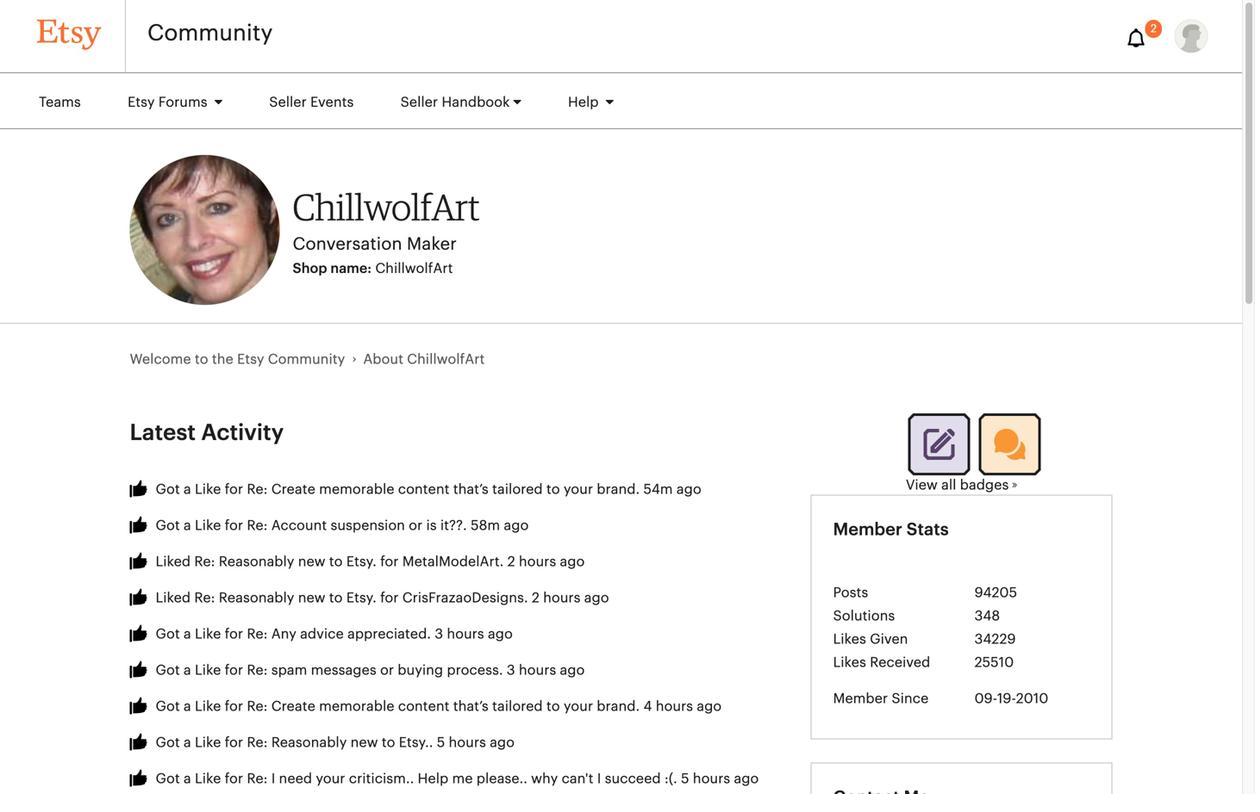 Task type: describe. For each thing, give the bounding box(es) containing it.
likes received
[[833, 657, 930, 670]]

view
[[906, 479, 938, 493]]

2010
[[1016, 693, 1049, 707]]

. up buying
[[427, 628, 431, 642]]

tailored for 54m ago
[[492, 483, 543, 497]]

. left "54m"
[[636, 483, 640, 497]]

suspension
[[331, 519, 405, 533]]

etsy forums link
[[106, 87, 244, 118]]

liked for liked re: reasonably new to etsy. for crisfrazaodesigns. 2 hours ago
[[156, 592, 191, 606]]

reasonably for liked re: reasonably new to etsy. for metalmodelart. 2 hours ago
[[219, 556, 294, 569]]

likes given
[[833, 633, 908, 647]]

got a like for re: any advice appreciated . 3 hours ago
[[156, 628, 513, 642]]

welcome
[[130, 353, 191, 367]]

content for 4 hours ago
[[398, 700, 450, 714]]

need
[[279, 773, 312, 787]]

view all badges link
[[906, 479, 1017, 493]]

latest activity
[[130, 422, 284, 444]]

seller for seller events
[[269, 96, 307, 109]]

latest activity heading
[[130, 422, 284, 444]]

maker
[[407, 236, 457, 253]]

got a like for re: create memorable content that's tailored to your brand . 4 hours ago
[[156, 700, 722, 714]]

4
[[643, 700, 652, 714]]

2 vertical spatial your
[[316, 773, 345, 787]]

appreciated
[[347, 628, 427, 642]]

re: reasonably new to etsy. link for for metalmodelart.
[[194, 556, 377, 569]]

got for got a like for re: account suspension or is it?? . 58m ago
[[156, 519, 180, 533]]

any
[[271, 628, 296, 642]]

re: for got a like for re: any advice appreciated . 3 hours ago
[[247, 628, 268, 642]]

34229
[[975, 633, 1016, 647]]

liked re: reasonably new to etsy. for metalmodelart. 2 hours ago
[[156, 556, 585, 569]]

list containing got a like for
[[130, 472, 785, 795]]

advice
[[300, 628, 344, 642]]

teams
[[39, 96, 81, 109]]

a for got a like for re: any advice appreciated . 3 hours ago
[[184, 628, 191, 642]]

liked re: reasonably new to etsy. for crisfrazaodesigns. 2 hours ago
[[156, 592, 609, 606]]

0 vertical spatial chillwolfart
[[293, 191, 480, 229]]

badges
[[960, 479, 1009, 493]]

re: create memorable content that's tailored to your brand link for 54m
[[247, 483, 636, 497]]

:(
[[664, 773, 673, 787]]

0 horizontal spatial etsy
[[128, 96, 155, 109]]

welcome to the etsy community
[[130, 353, 345, 367]]

got for got a like for re: i need your criticism.. help me please.. why can't i succeed :( . 5 hours ago
[[156, 773, 180, 787]]

got for got a like for re: create memorable content that's tailored to your brand . 54m ago
[[156, 483, 180, 497]]

is
[[426, 519, 437, 533]]

shop
[[293, 262, 327, 276]]

for for got a like for re: i need your criticism.. help me please.. why can't i succeed :( . 5 hours ago
[[225, 773, 243, 787]]

teams link
[[17, 87, 102, 118]]

got a like for re: i need your criticism.. help me please.. why can't i succeed :( . 5 hours ago
[[156, 773, 759, 787]]

criticism..
[[349, 773, 414, 787]]

for for got a like for re: create memorable content that's tailored to your brand . 4 hours ago
[[225, 700, 243, 714]]

seller handbook link
[[379, 87, 543, 118]]

succeed
[[605, 773, 661, 787]]

re: reasonably new to etsy. link for for crisfrazaodesigns.
[[194, 592, 377, 606]]

etsy forums
[[128, 96, 211, 109]]

re: i need your criticism.. help me please.. why can't i succeed :( link
[[247, 773, 673, 787]]

0 horizontal spatial 3
[[435, 628, 443, 642]]

1 vertical spatial chillwolfart
[[375, 262, 453, 276]]

forums
[[158, 96, 207, 109]]

metalmodelart.
[[402, 556, 504, 569]]

list containing welcome to the etsy community
[[130, 324, 760, 396]]

member stats
[[833, 522, 949, 539]]

it??
[[440, 519, 463, 533]]

got for got a like for re: spam messages or buying process . 3 hours ago
[[156, 664, 180, 678]]

about chillwolfart
[[363, 353, 485, 367]]

. down got a like for re: create memorable content that's tailored to your brand . 4 hours ago
[[429, 737, 433, 750]]

since
[[892, 693, 929, 707]]

chillwolfart link
[[375, 262, 453, 276]]

crisfrazaodesigns.
[[402, 592, 528, 606]]

please..
[[476, 773, 527, 787]]

re: for got a like for re: reasonably new to etsy. . 5 hours ago
[[247, 737, 268, 750]]

6tui4gm3fverj55q image
[[1175, 20, 1208, 53]]

58m
[[471, 519, 500, 533]]

etsy. for for metalmodelart.
[[346, 556, 377, 569]]

got for got a like for re: reasonably new to etsy. . 5 hours ago
[[156, 737, 180, 750]]

seller for seller handbook
[[400, 96, 438, 109]]

welcome to the etsy community link
[[130, 353, 345, 367]]

community inside list
[[268, 353, 345, 367]]

. right succeed
[[673, 773, 677, 787]]

re: create memorable content that's tailored to your brand link for 4
[[247, 700, 636, 714]]

me
[[452, 773, 473, 787]]

0 vertical spatial 2
[[1150, 23, 1157, 34]]

member stats heading
[[833, 522, 949, 539]]

‎09-
[[975, 693, 997, 707]]

for for got a like for re: account suspension or is it?? . 58m ago
[[225, 519, 243, 533]]

name:
[[331, 262, 372, 276]]

reasonably for liked re: reasonably new to etsy. for crisfrazaodesigns. 2 hours ago
[[219, 592, 294, 606]]

like for got a like for re: spam messages or buying process . 3 hours ago
[[195, 664, 221, 678]]

why
[[531, 773, 558, 787]]

received
[[870, 657, 930, 670]]

process
[[447, 664, 499, 678]]

help link
[[546, 87, 635, 118]]

like for got a like for re: i need your criticism.. help me please.. why can't i succeed :( . 5 hours ago
[[195, 773, 221, 787]]

re: any advice appreciated link
[[247, 628, 427, 642]]

liked for liked re: reasonably new to etsy. for metalmodelart. 2 hours ago
[[156, 556, 191, 569]]

your for 54m
[[564, 483, 593, 497]]

or for buying
[[380, 664, 394, 678]]

community link
[[147, 22, 273, 44]]

got a like for re: account suspension or is it?? . 58m ago
[[156, 519, 529, 533]]

re: for got a like for re: i need your criticism.. help me please.. why can't i succeed :( . 5 hours ago
[[247, 773, 268, 787]]

chillwolfart conversation maker
[[293, 191, 480, 253]]

like for got a like for re: any advice appreciated . 3 hours ago
[[195, 628, 221, 642]]

brand for 4 hours ago
[[597, 700, 636, 714]]

2 vertical spatial new
[[351, 737, 378, 750]]

for for got a like for re: create memorable content that's tailored to your brand . 54m ago
[[225, 483, 243, 497]]

etsy inside list
[[237, 353, 264, 367]]

content for 54m ago
[[398, 483, 450, 497]]

54m
[[643, 483, 673, 497]]

2 for liked re: reasonably new to etsy. for metalmodelart. 2 hours ago
[[507, 556, 515, 569]]

1 horizontal spatial 3
[[507, 664, 515, 678]]

conversation
[[293, 236, 402, 253]]



Task type: locate. For each thing, give the bounding box(es) containing it.
0 horizontal spatial seller
[[269, 96, 307, 109]]

create up account
[[271, 483, 315, 497]]

6 got from the top
[[156, 737, 180, 750]]

2 create from the top
[[271, 700, 315, 714]]

memorable for got a like for re: create memorable content that's tailored to your brand . 54m ago
[[319, 483, 394, 497]]

list
[[130, 324, 760, 396], [130, 472, 785, 795]]

new up the criticism..
[[351, 737, 378, 750]]

chillwolfart down maker
[[375, 262, 453, 276]]

re: reasonably new to etsy. link for .
[[247, 737, 429, 750]]

reasonably
[[219, 556, 294, 569], [219, 592, 294, 606], [271, 737, 347, 750]]

2 member from the top
[[833, 693, 888, 707]]

2 vertical spatial chillwolfart
[[407, 353, 485, 367]]

5 like from the top
[[195, 700, 221, 714]]

2 seller from the left
[[400, 96, 438, 109]]

seller left handbook
[[400, 96, 438, 109]]

likes down likes given
[[833, 657, 866, 670]]

2 vertical spatial re: reasonably new to etsy. link
[[247, 737, 429, 750]]

re: reasonably new to etsy. link
[[194, 556, 377, 569], [194, 592, 377, 606], [247, 737, 429, 750]]

a for got a like for re: reasonably new to etsy. . 5 hours ago
[[184, 737, 191, 750]]

0 vertical spatial etsy.
[[346, 556, 377, 569]]

new up 'advice'
[[298, 592, 325, 606]]

1 horizontal spatial etsy
[[237, 353, 264, 367]]

5 right :(
[[681, 773, 689, 787]]

1 likes from the top
[[833, 633, 866, 647]]

menu bar
[[17, 73, 1221, 128]]

etsy. for for crisfrazaodesigns.
[[346, 592, 377, 606]]

0 vertical spatial new
[[298, 556, 325, 569]]

your right need
[[316, 773, 345, 787]]

reasonably down account
[[219, 556, 294, 569]]

got a like for re: reasonably new to etsy. . 5 hours ago
[[156, 737, 515, 750]]

handbook
[[442, 96, 510, 109]]

or left buying
[[380, 664, 394, 678]]

1 tailored from the top
[[492, 483, 543, 497]]

that's down the process
[[453, 700, 489, 714]]

2 re: create memorable content that's tailored to your brand link from the top
[[247, 700, 636, 714]]

. up got a like for re: create memorable content that's tailored to your brand . 4 hours ago
[[499, 664, 503, 678]]

2 vertical spatial 2
[[532, 592, 540, 606]]

that's up 58m
[[453, 483, 489, 497]]

1 brand from the top
[[597, 483, 636, 497]]

0 vertical spatial likes
[[833, 633, 866, 647]]

member since
[[833, 693, 929, 707]]

like
[[195, 483, 221, 497], [195, 519, 221, 533], [195, 628, 221, 642], [195, 664, 221, 678], [195, 700, 221, 714], [195, 737, 221, 750], [195, 773, 221, 787]]

2 that's from the top
[[453, 700, 489, 714]]

1 vertical spatial or
[[380, 664, 394, 678]]

0 vertical spatial your
[[564, 483, 593, 497]]

tailored down the process
[[492, 700, 543, 714]]

1 vertical spatial 3
[[507, 664, 515, 678]]

community
[[147, 22, 273, 44], [268, 353, 345, 367]]

or for is
[[409, 519, 423, 533]]

got a like for re: create memorable content that's tailored to your brand . 54m ago
[[156, 483, 701, 497]]

a for got a like for re: create memorable content that's tailored to your brand . 54m ago
[[184, 483, 191, 497]]

2 brand from the top
[[597, 700, 636, 714]]

etsy. down suspension
[[346, 556, 377, 569]]

1 member from the top
[[833, 522, 902, 539]]

1 that's from the top
[[453, 483, 489, 497]]

messages
[[311, 664, 376, 678]]

about
[[363, 353, 403, 367]]

view all badges
[[906, 479, 1009, 493]]

2 right crisfrazaodesigns.
[[532, 592, 540, 606]]

spam
[[271, 664, 307, 678]]

etsy.
[[346, 556, 377, 569], [346, 592, 377, 606], [399, 737, 429, 750]]

1 vertical spatial your
[[564, 700, 593, 714]]

re: create memorable content that's tailored to your brand link up the is
[[247, 483, 636, 497]]

1 horizontal spatial 2
[[532, 592, 540, 606]]

new for for crisfrazaodesigns.
[[298, 592, 325, 606]]

for
[[225, 483, 243, 497], [225, 519, 243, 533], [380, 556, 399, 569], [380, 592, 399, 606], [225, 628, 243, 642], [225, 664, 243, 678], [225, 700, 243, 714], [225, 737, 243, 750], [225, 773, 243, 787]]

memorable up re: account suspension or is it?? link
[[319, 483, 394, 497]]

a
[[184, 483, 191, 497], [184, 519, 191, 533], [184, 628, 191, 642], [184, 664, 191, 678], [184, 700, 191, 714], [184, 737, 191, 750], [184, 773, 191, 787]]

7 a from the top
[[184, 773, 191, 787]]

1 vertical spatial member
[[833, 693, 888, 707]]

likes for likes received
[[833, 657, 866, 670]]

0 horizontal spatial 5
[[437, 737, 445, 750]]

2 right metalmodelart.
[[507, 556, 515, 569]]

0 vertical spatial or
[[409, 519, 423, 533]]

1 like from the top
[[195, 483, 221, 497]]

1 seller from the left
[[269, 96, 307, 109]]

1 liked from the top
[[156, 556, 191, 569]]

0 horizontal spatial i
[[271, 773, 275, 787]]

for for got a like for re: reasonably new to etsy. . 5 hours ago
[[225, 737, 243, 750]]

tailored
[[492, 483, 543, 497], [492, 700, 543, 714]]

a for got a like for re: spam messages or buying process . 3 hours ago
[[184, 664, 191, 678]]

0 horizontal spatial or
[[380, 664, 394, 678]]

0 horizontal spatial help
[[418, 773, 448, 787]]

brand left 4
[[597, 700, 636, 714]]

i right can't on the left bottom of page
[[597, 773, 601, 787]]

re: for got a like for re: account suspension or is it?? . 58m ago
[[247, 519, 268, 533]]

crafty poster image
[[908, 414, 970, 476]]

1 horizontal spatial help
[[568, 96, 602, 109]]

1 content from the top
[[398, 483, 450, 497]]

community up forums
[[147, 22, 273, 44]]

brand for 54m ago
[[597, 483, 636, 497]]

1 memorable from the top
[[319, 483, 394, 497]]

chillwolfart right about
[[407, 353, 485, 367]]

1 vertical spatial that's
[[453, 700, 489, 714]]

for for got a like for re: any advice appreciated . 3 hours ago
[[225, 628, 243, 642]]

1 vertical spatial etsy.
[[346, 592, 377, 606]]

1 vertical spatial re: create memorable content that's tailored to your brand link
[[247, 700, 636, 714]]

1 list from the top
[[130, 324, 760, 396]]

create for got a like for re: create memorable content that's tailored to your brand . 4 hours ago
[[271, 700, 315, 714]]

1 vertical spatial memorable
[[319, 700, 394, 714]]

94205
[[975, 587, 1017, 601]]

a for got a like for re: i need your criticism.. help me please.. why can't i succeed :( . 5 hours ago
[[184, 773, 191, 787]]

like for got a like for re: create memorable content that's tailored to your brand . 4 hours ago
[[195, 700, 221, 714]]

2 a from the top
[[184, 519, 191, 533]]

5 a from the top
[[184, 700, 191, 714]]

buying
[[398, 664, 443, 678]]

3 up buying
[[435, 628, 443, 642]]

7 like from the top
[[195, 773, 221, 787]]

2 for liked re: reasonably new to etsy. for crisfrazaodesigns. 2 hours ago
[[532, 592, 540, 606]]

your left "54m"
[[564, 483, 593, 497]]

given
[[870, 633, 908, 647]]

3 a from the top
[[184, 628, 191, 642]]

memorable for got a like for re: create memorable content that's tailored to your brand . 4 hours ago
[[319, 700, 394, 714]]

25510
[[975, 657, 1014, 670]]

member for member stats
[[833, 522, 902, 539]]

0 vertical spatial memorable
[[319, 483, 394, 497]]

content up the is
[[398, 483, 450, 497]]

1 vertical spatial community
[[268, 353, 345, 367]]

2 liked from the top
[[156, 592, 191, 606]]

for for got a like for re: spam messages or buying process . 3 hours ago
[[225, 664, 243, 678]]

1 vertical spatial 2
[[507, 556, 515, 569]]

brand
[[597, 483, 636, 497], [597, 700, 636, 714]]

seller handbook
[[400, 96, 510, 109]]

that's
[[453, 483, 489, 497], [453, 700, 489, 714]]

i left need
[[271, 773, 275, 787]]

seller events link
[[248, 87, 375, 118]]

member down likes received
[[833, 693, 888, 707]]

4 got from the top
[[156, 664, 180, 678]]

19-
[[997, 693, 1016, 707]]

1 create from the top
[[271, 483, 315, 497]]

3 got from the top
[[156, 628, 180, 642]]

3 like from the top
[[195, 628, 221, 642]]

tailored up 58m
[[492, 483, 543, 497]]

re: create memorable content that's tailored to your brand link
[[247, 483, 636, 497], [247, 700, 636, 714]]

chillwolfart inside list
[[407, 353, 485, 367]]

seller events
[[269, 96, 354, 109]]

likes for likes given
[[833, 633, 866, 647]]

0 vertical spatial create
[[271, 483, 315, 497]]

348
[[975, 610, 1000, 624]]

memorable
[[319, 483, 394, 497], [319, 700, 394, 714]]

5
[[437, 737, 445, 750], [681, 773, 689, 787]]

etsy. down got a like for re: create memorable content that's tailored to your brand . 4 hours ago
[[399, 737, 429, 750]]

new
[[298, 556, 325, 569], [298, 592, 325, 606], [351, 737, 378, 750]]

1 vertical spatial likes
[[833, 657, 866, 670]]

a for got a like for re: account suspension or is it?? . 58m ago
[[184, 519, 191, 533]]

re: for got a like for re: create memorable content that's tailored to your brand . 54m ago
[[247, 483, 268, 497]]

re: create memorable content that's tailored to your brand link down buying
[[247, 700, 636, 714]]

etsy left forums
[[128, 96, 155, 109]]

your left 4
[[564, 700, 593, 714]]

tailored for 4 hours ago
[[492, 700, 543, 714]]

events
[[310, 96, 354, 109]]

0 vertical spatial brand
[[597, 483, 636, 497]]

0 vertical spatial 3
[[435, 628, 443, 642]]

new for for metalmodelart.
[[298, 556, 325, 569]]

chillwolfart image
[[130, 155, 280, 305]]

0 vertical spatial re: create memorable content that's tailored to your brand link
[[247, 483, 636, 497]]

2 tailored from the top
[[492, 700, 543, 714]]

seller left events
[[269, 96, 307, 109]]

1 vertical spatial help
[[418, 773, 448, 787]]

content
[[398, 483, 450, 497], [398, 700, 450, 714]]

2 likes from the top
[[833, 657, 866, 670]]

0 vertical spatial 5
[[437, 737, 445, 750]]

re: for got a like for re: create memorable content that's tailored to your brand . 4 hours ago
[[247, 700, 268, 714]]

2
[[1150, 23, 1157, 34], [507, 556, 515, 569], [532, 592, 540, 606]]

all
[[941, 479, 956, 493]]

0 vertical spatial reasonably
[[219, 556, 294, 569]]

1 vertical spatial create
[[271, 700, 315, 714]]

re: reasonably new to etsy. link up any
[[194, 592, 377, 606]]

7 got from the top
[[156, 773, 180, 787]]

2 list from the top
[[130, 472, 785, 795]]

re: account suspension or is it?? link
[[247, 519, 463, 533]]

1 i from the left
[[271, 773, 275, 787]]

4 like from the top
[[195, 664, 221, 678]]

that's for 54m ago
[[453, 483, 489, 497]]

got a like for re: spam messages or buying process . 3 hours ago
[[156, 664, 585, 678]]

.
[[636, 483, 640, 497], [463, 519, 467, 533], [427, 628, 431, 642], [499, 664, 503, 678], [636, 700, 640, 714], [429, 737, 433, 750], [673, 773, 677, 787]]

new down account
[[298, 556, 325, 569]]

0 vertical spatial community
[[147, 22, 273, 44]]

reasonably up need
[[271, 737, 347, 750]]

activity
[[201, 422, 284, 444]]

0 vertical spatial that's
[[453, 483, 489, 497]]

4 a from the top
[[184, 664, 191, 678]]

6 a from the top
[[184, 737, 191, 750]]

a for got a like for re: create memorable content that's tailored to your brand . 4 hours ago
[[184, 700, 191, 714]]

2 got from the top
[[156, 519, 180, 533]]

0 vertical spatial re: reasonably new to etsy. link
[[194, 556, 377, 569]]

to
[[195, 353, 208, 367], [546, 483, 560, 497], [329, 556, 343, 569], [329, 592, 343, 606], [546, 700, 560, 714], [382, 737, 395, 750]]

account
[[271, 519, 327, 533]]

conversation maker image
[[979, 414, 1041, 476]]

0 vertical spatial member
[[833, 522, 902, 539]]

5 got from the top
[[156, 700, 180, 714]]

create
[[271, 483, 315, 497], [271, 700, 315, 714]]

1 got from the top
[[156, 483, 180, 497]]

0 vertical spatial content
[[398, 483, 450, 497]]

2 like from the top
[[195, 519, 221, 533]]

got for got a like for re: any advice appreciated . 3 hours ago
[[156, 628, 180, 642]]

1 horizontal spatial or
[[409, 519, 423, 533]]

1 vertical spatial reasonably
[[219, 592, 294, 606]]

. left 4
[[636, 700, 640, 714]]

1 vertical spatial brand
[[597, 700, 636, 714]]

1 vertical spatial re: reasonably new to etsy. link
[[194, 592, 377, 606]]

1 re: create memorable content that's tailored to your brand link from the top
[[247, 483, 636, 497]]

content down buying
[[398, 700, 450, 714]]

chillwolfart up conversation
[[293, 191, 480, 229]]

got for got a like for re: create memorable content that's tailored to your brand . 4 hours ago
[[156, 700, 180, 714]]

like for got a like for re: reasonably new to etsy. . 5 hours ago
[[195, 737, 221, 750]]

5 down got a like for re: create memorable content that's tailored to your brand . 4 hours ago
[[437, 737, 445, 750]]

memorable down messages
[[319, 700, 394, 714]]

re: for got a like for re: spam messages or buying process . 3 hours ago
[[247, 664, 268, 678]]

1 vertical spatial new
[[298, 592, 325, 606]]

seller
[[269, 96, 307, 109], [400, 96, 438, 109]]

6 like from the top
[[195, 737, 221, 750]]

create down spam
[[271, 700, 315, 714]]

shop name: chillwolfart
[[293, 262, 453, 276]]

re: spam messages or buying process link
[[247, 664, 499, 678]]

3 right the process
[[507, 664, 515, 678]]

re: reasonably new to etsy. link down account
[[194, 556, 377, 569]]

or
[[409, 519, 423, 533], [380, 664, 394, 678]]

1 vertical spatial 5
[[681, 773, 689, 787]]

stats
[[907, 522, 949, 539]]

1 a from the top
[[184, 483, 191, 497]]

1 vertical spatial tailored
[[492, 700, 543, 714]]

2 left 6tui4gm3fverj55q 'icon'
[[1150, 23, 1157, 34]]

got
[[156, 483, 180, 497], [156, 519, 180, 533], [156, 628, 180, 642], [156, 664, 180, 678], [156, 700, 180, 714], [156, 737, 180, 750], [156, 773, 180, 787]]

1 horizontal spatial 5
[[681, 773, 689, 787]]

like for got a like for re: create memorable content that's tailored to your brand . 54m ago
[[195, 483, 221, 497]]

0 horizontal spatial 2
[[507, 556, 515, 569]]

that's for 4 hours ago
[[453, 700, 489, 714]]

likes down solutions
[[833, 633, 866, 647]]

the
[[212, 353, 233, 367]]

your
[[564, 483, 593, 497], [564, 700, 593, 714], [316, 773, 345, 787]]

member for member since
[[833, 693, 888, 707]]

‎09-19-2010
[[975, 693, 1049, 707]]

3
[[435, 628, 443, 642], [507, 664, 515, 678]]

0 vertical spatial tailored
[[492, 483, 543, 497]]

1 vertical spatial list
[[130, 472, 785, 795]]

can't
[[562, 773, 594, 787]]

or left the is
[[409, 519, 423, 533]]

1 vertical spatial content
[[398, 700, 450, 714]]

2 horizontal spatial 2
[[1150, 23, 1157, 34]]

1 vertical spatial liked
[[156, 592, 191, 606]]

community left about
[[268, 353, 345, 367]]

1 vertical spatial etsy
[[237, 353, 264, 367]]

2 vertical spatial etsy.
[[399, 737, 429, 750]]

solutions
[[833, 610, 895, 624]]

2 i from the left
[[597, 773, 601, 787]]

menu bar containing teams
[[17, 73, 1221, 128]]

0 vertical spatial help
[[568, 96, 602, 109]]

posts
[[833, 587, 868, 601]]

reasonably up any
[[219, 592, 294, 606]]

. left 58m
[[463, 519, 467, 533]]

member left stats
[[833, 522, 902, 539]]

0 vertical spatial etsy
[[128, 96, 155, 109]]

2 memorable from the top
[[319, 700, 394, 714]]

1 horizontal spatial i
[[597, 773, 601, 787]]

0 vertical spatial list
[[130, 324, 760, 396]]

member
[[833, 522, 902, 539], [833, 693, 888, 707]]

your for 4
[[564, 700, 593, 714]]

likes
[[833, 633, 866, 647], [833, 657, 866, 670]]

like for got a like for re: account suspension or is it?? . 58m ago
[[195, 519, 221, 533]]

re: reasonably new to etsy. link up need
[[247, 737, 429, 750]]

chillwolfart
[[293, 191, 480, 229], [375, 262, 453, 276], [407, 353, 485, 367]]

2 vertical spatial reasonably
[[271, 737, 347, 750]]

etsy right the
[[237, 353, 264, 367]]

brand left "54m"
[[597, 483, 636, 497]]

2 content from the top
[[398, 700, 450, 714]]

heading
[[833, 790, 929, 795]]

etsy. down liked re: reasonably new to etsy. for metalmodelart. 2 hours ago
[[346, 592, 377, 606]]

create for got a like for re: create memorable content that's tailored to your brand . 54m ago
[[271, 483, 315, 497]]

latest
[[130, 422, 196, 444]]

0 vertical spatial liked
[[156, 556, 191, 569]]

1 horizontal spatial seller
[[400, 96, 438, 109]]



Task type: vqa. For each thing, say whether or not it's contained in the screenshot.
the right the 2
yes



